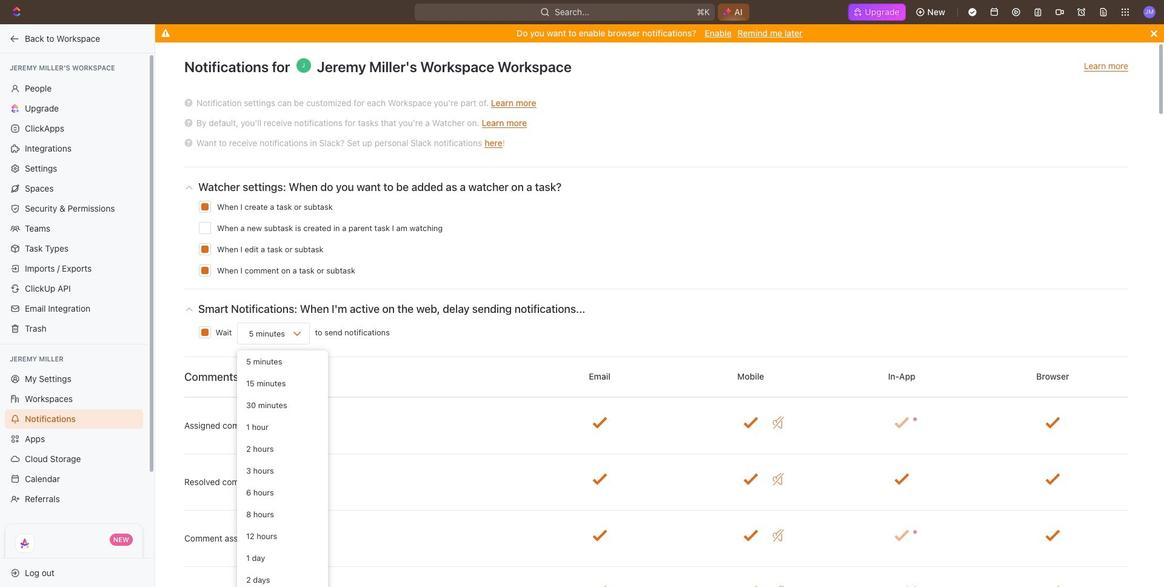 Task type: locate. For each thing, give the bounding box(es) containing it.
off image
[[773, 473, 784, 485], [773, 530, 784, 542]]

2 off image from the top
[[773, 530, 784, 542]]

0 vertical spatial off image
[[773, 473, 784, 485]]

1 vertical spatial off image
[[773, 530, 784, 542]]



Task type: describe. For each thing, give the bounding box(es) containing it.
1 off image from the top
[[773, 473, 784, 485]]

off image
[[773, 417, 784, 429]]



Task type: vqa. For each thing, say whether or not it's contained in the screenshot.
tree
no



